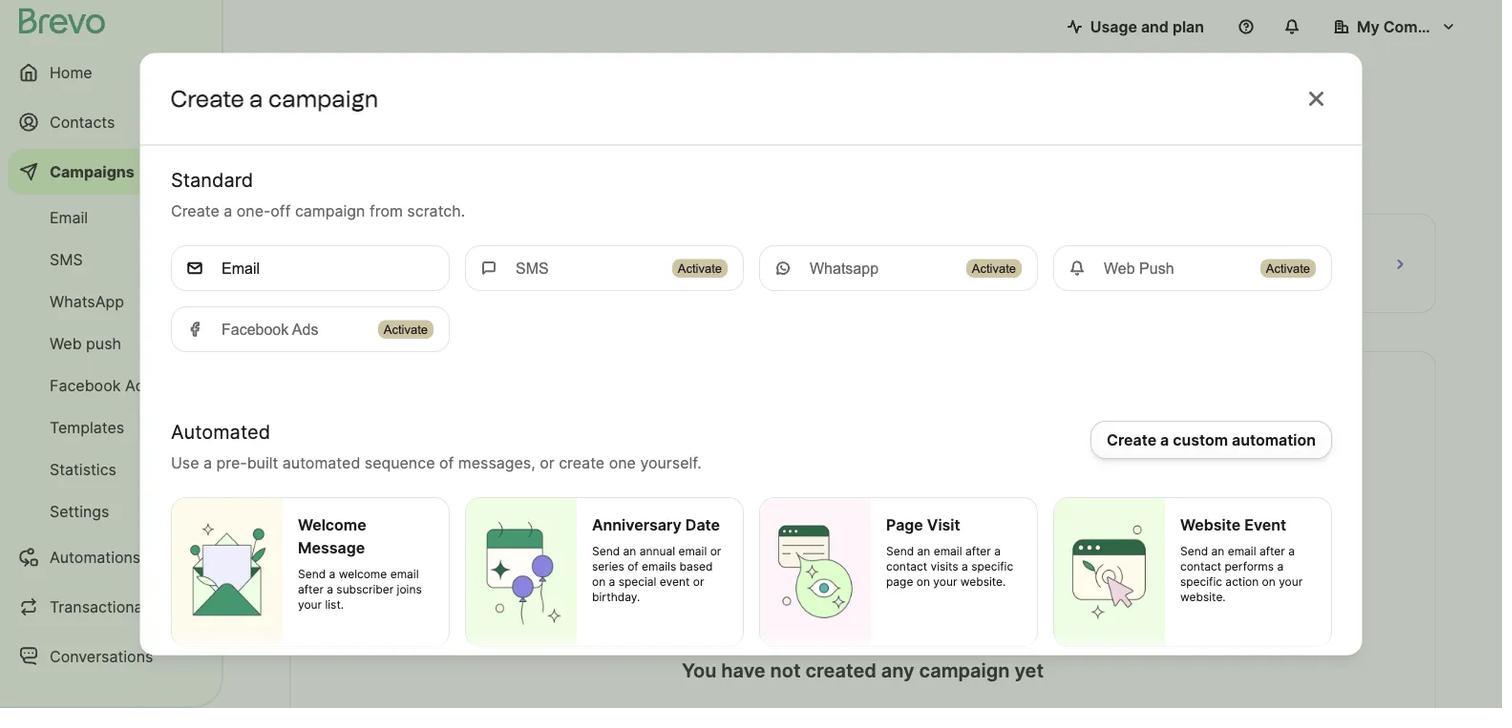 Task type: describe. For each thing, give the bounding box(es) containing it.
any
[[882, 660, 915, 683]]

email inside "send a welcome email after a subscriber joins your list."
[[390, 568, 419, 582]]

0 for clicks
[[895, 269, 909, 298]]

not
[[771, 660, 801, 683]]

0 for blocklists
[[1189, 269, 1203, 298]]

my company button
[[1320, 8, 1472, 46]]

you
[[682, 660, 717, 683]]

anniversary date
[[592, 516, 720, 534]]

standard create a one-off campaign from scratch.
[[171, 168, 465, 220]]

conversations link
[[8, 634, 210, 680]]

facebook ads link
[[8, 367, 210, 405]]

0 horizontal spatial facebook
[[50, 376, 121, 395]]

1 0% from the left
[[638, 276, 657, 292]]

recalculate now
[[305, 143, 426, 162]]

your for website event
[[1279, 575, 1303, 589]]

a inside button
[[1161, 431, 1169, 449]]

automated use a pre-built automated sequence of messages, or create one yourself.
[[171, 421, 701, 472]]

web push
[[50, 334, 121, 353]]

create a custom automation button
[[1091, 421, 1332, 459]]

contacts
[[50, 113, 115, 131]]

0 vertical spatial ads
[[292, 320, 318, 338]]

page
[[886, 516, 923, 534]]

one-
[[236, 201, 270, 220]]

total contacts
[[306, 232, 409, 251]]

anniversary
[[592, 516, 682, 534]]

send for page visit
[[886, 545, 914, 559]]

1 vertical spatial or
[[710, 545, 721, 559]]

create inside standard create a one-off campaign from scratch.
[[171, 201, 219, 220]]

page visit
[[886, 516, 960, 534]]

website event image
[[1054, 498, 1165, 647]]

campaign for you
[[920, 660, 1010, 683]]

emails
[[642, 560, 676, 574]]

messages,
[[458, 454, 535, 472]]

and
[[1142, 17, 1169, 36]]

activate for sms
[[678, 261, 722, 275]]

have
[[722, 660, 766, 683]]

of inside automated use a pre-built automated sequence of messages, or create one yourself.
[[439, 454, 454, 472]]

create a custom automation
[[1107, 431, 1316, 449]]

built
[[247, 454, 278, 472]]

send a welcome email after a subscriber joins your list.
[[298, 568, 422, 612]]

on for website event
[[1262, 575, 1276, 589]]

send for welcome message
[[298, 568, 325, 582]]

created
[[806, 660, 877, 683]]

off
[[270, 201, 290, 220]]

transactional link
[[8, 585, 210, 631]]

scratch.
[[407, 201, 465, 220]]

contacts link
[[8, 99, 210, 145]]

website event
[[1181, 516, 1287, 534]]

web for web push
[[1104, 259, 1135, 277]]

settings link
[[8, 493, 210, 531]]

total
[[306, 232, 342, 251]]

custom
[[1173, 431, 1228, 449]]

send for website event
[[1181, 545, 1208, 559]]

your for page visit
[[933, 575, 957, 589]]

blocklists
[[1189, 232, 1257, 251]]

anniversary date image
[[466, 498, 577, 647]]

dashboard
[[290, 77, 451, 114]]

website. for page visit
[[960, 575, 1006, 589]]

on inside send an annual email or series of emails based on a special event or birthday.
[[592, 575, 605, 589]]

0% for blocklists
[[1226, 276, 1246, 292]]

templates
[[50, 419, 124, 437]]

email button
[[171, 245, 450, 291]]

after for website event
[[1260, 545, 1285, 559]]

0 vertical spatial email
[[50, 208, 88, 227]]

specific for website event
[[1181, 575, 1223, 589]]

event
[[1245, 516, 1287, 534]]

list.
[[325, 598, 344, 612]]

email link
[[8, 199, 210, 237]]

automations link
[[8, 535, 210, 581]]

series
[[592, 560, 624, 574]]

use
[[171, 454, 199, 472]]

usage and plan button
[[1053, 8, 1220, 46]]

1 0 from the left
[[601, 269, 615, 298]]

whatsapp
[[810, 259, 879, 277]]

one
[[609, 454, 636, 472]]

website
[[1181, 516, 1241, 534]]

activate for whatsapp
[[972, 261, 1016, 275]]

email inside send an email after a contact performs a specific action on your website.
[[1228, 545, 1257, 559]]

statistics
[[50, 461, 117, 479]]

page
[[886, 575, 913, 589]]

0 vertical spatial facebook ads
[[221, 320, 318, 338]]

or inside automated use a pre-built automated sequence of messages, or create one yourself.
[[540, 454, 554, 472]]

usage and plan
[[1091, 17, 1205, 36]]

website. for website event
[[1181, 591, 1226, 604]]

recalculate now button
[[298, 138, 434, 168]]

your inside "send a welcome email after a subscriber joins your list."
[[298, 598, 322, 612]]

you have not created any campaign yet
[[682, 660, 1044, 683]]

contacts
[[346, 232, 409, 251]]

now
[[395, 143, 426, 162]]

send an email after a contact visits a specific page on your website.
[[886, 545, 1013, 589]]

date
[[685, 516, 720, 534]]

templates link
[[8, 409, 210, 447]]

an for anniversary
[[623, 545, 636, 559]]

event
[[660, 575, 690, 589]]

0 horizontal spatial sms
[[50, 250, 83, 269]]



Task type: locate. For each thing, give the bounding box(es) containing it.
on down performs
[[1262, 575, 1276, 589]]

2 contact from the left
[[1181, 560, 1222, 574]]

2 horizontal spatial or
[[710, 545, 721, 559]]

create inside button
[[1107, 431, 1157, 449]]

specific inside send an email after a contact performs a specific action on your website.
[[1181, 575, 1223, 589]]

0 horizontal spatial ads
[[125, 376, 153, 395]]

welcome image
[[172, 498, 282, 647]]

after inside send an email after a contact visits a specific page on your website.
[[965, 545, 991, 559]]

contact inside send an email after a contact visits a specific page on your website.
[[886, 560, 927, 574]]

0 horizontal spatial 0
[[601, 269, 615, 298]]

1 vertical spatial ads
[[125, 376, 153, 395]]

send an annual email or series of emails based on a special event or birthday.
[[592, 545, 721, 604]]

0 vertical spatial of
[[439, 454, 454, 472]]

3 on from the left
[[1262, 575, 1276, 589]]

campaigns link
[[8, 149, 210, 195]]

an inside send an annual email or series of emails based on a special event or birthday.
[[623, 545, 636, 559]]

ads down web push link at left
[[125, 376, 153, 395]]

campaigns
[[50, 162, 134, 181]]

1 horizontal spatial sms
[[515, 259, 549, 277]]

specific
[[971, 560, 1013, 574], [1181, 575, 1223, 589]]

1 vertical spatial of
[[627, 560, 638, 574]]

2 an from the left
[[917, 545, 930, 559]]

1 vertical spatial campaign
[[295, 201, 365, 220]]

1 horizontal spatial ads
[[292, 320, 318, 338]]

send an email after a contact performs a specific action on your website.
[[1181, 545, 1303, 604]]

facebook ads down push
[[50, 376, 153, 395]]

welcome message
[[298, 516, 366, 557]]

1 horizontal spatial an
[[917, 545, 930, 559]]

an for page
[[917, 545, 930, 559]]

a inside standard create a one-off campaign from scratch.
[[223, 201, 232, 220]]

activate for web push
[[1266, 261, 1310, 275]]

an up the series
[[623, 545, 636, 559]]

your
[[933, 575, 957, 589], [1279, 575, 1303, 589], [298, 598, 322, 612]]

0% for clicks
[[932, 276, 951, 292]]

create
[[559, 454, 605, 472]]

1 vertical spatial create
[[171, 201, 219, 220]]

2 horizontal spatial after
[[1260, 545, 1285, 559]]

1 horizontal spatial facebook
[[221, 320, 288, 338]]

2 horizontal spatial your
[[1279, 575, 1303, 589]]

based
[[679, 560, 713, 574]]

campaign left yet
[[920, 660, 1010, 683]]

activate
[[678, 261, 722, 275], [972, 261, 1016, 275], [1266, 261, 1310, 275], [383, 322, 428, 336]]

create up 'standard' at the top left of the page
[[171, 85, 244, 113]]

settings
[[50, 503, 109, 521]]

1 horizontal spatial web
[[1104, 259, 1135, 277]]

campaign up recalculate
[[268, 85, 379, 113]]

your inside send an email after a contact visits a specific page on your website.
[[933, 575, 957, 589]]

send inside send an email after a contact visits a specific page on your website.
[[886, 545, 914, 559]]

0 horizontal spatial specific
[[971, 560, 1013, 574]]

a
[[250, 85, 263, 113], [223, 201, 232, 220], [1161, 431, 1169, 449], [203, 454, 212, 472], [994, 545, 1001, 559], [1289, 545, 1295, 559], [962, 560, 968, 574], [1277, 560, 1284, 574], [329, 568, 335, 582], [609, 575, 615, 589], [327, 583, 333, 597]]

facebook ads
[[221, 320, 318, 338], [50, 376, 153, 395]]

ads down "1"
[[292, 320, 318, 338]]

whatsapp
[[50, 292, 124, 311]]

create down 'standard' at the top left of the page
[[171, 201, 219, 220]]

website. right page
[[960, 575, 1006, 589]]

specific right visits at bottom
[[971, 560, 1013, 574]]

campaign up total
[[295, 201, 365, 220]]

1 vertical spatial website.
[[1181, 591, 1226, 604]]

email inside button
[[221, 259, 259, 277]]

1 horizontal spatial your
[[933, 575, 957, 589]]

sms link
[[8, 241, 210, 279]]

0 horizontal spatial website.
[[960, 575, 1006, 589]]

1 vertical spatial web
[[50, 334, 82, 353]]

action
[[1226, 575, 1259, 589]]

web for web push
[[50, 334, 82, 353]]

0 horizontal spatial 0%
[[638, 276, 657, 292]]

your right action
[[1279, 575, 1303, 589]]

email
[[678, 545, 707, 559], [934, 545, 962, 559], [1228, 545, 1257, 559], [390, 568, 419, 582]]

create for create a campaign
[[171, 85, 244, 113]]

contact up page
[[886, 560, 927, 574]]

clicks
[[895, 232, 938, 251]]

2 horizontal spatial an
[[1212, 545, 1225, 559]]

facebook down web push
[[50, 376, 121, 395]]

0 horizontal spatial your
[[298, 598, 322, 612]]

0 horizontal spatial email
[[50, 208, 88, 227]]

your inside send an email after a contact performs a specific action on your website.
[[1279, 575, 1303, 589]]

birthday.
[[592, 591, 640, 604]]

0 horizontal spatial of
[[439, 454, 454, 472]]

email up performs
[[1228, 545, 1257, 559]]

create
[[171, 85, 244, 113], [171, 201, 219, 220], [1107, 431, 1157, 449]]

your left list.
[[298, 598, 322, 612]]

create for create a custom automation
[[1107, 431, 1157, 449]]

2 horizontal spatial on
[[1262, 575, 1276, 589]]

after for page visit
[[965, 545, 991, 559]]

0 vertical spatial campaign
[[268, 85, 379, 113]]

3 0% from the left
[[1226, 276, 1246, 292]]

2 horizontal spatial 0
[[1189, 269, 1203, 298]]

1 horizontal spatial 0
[[895, 269, 909, 298]]

1
[[306, 269, 317, 298]]

2 0% from the left
[[932, 276, 951, 292]]

send down message
[[298, 568, 325, 582]]

1 horizontal spatial specific
[[1181, 575, 1223, 589]]

from
[[369, 201, 403, 220]]

specific inside send an email after a contact visits a specific page on your website.
[[971, 560, 1013, 574]]

1 vertical spatial email
[[221, 259, 259, 277]]

create a campaign
[[171, 85, 379, 113]]

contact for website
[[1181, 560, 1222, 574]]

2 vertical spatial create
[[1107, 431, 1157, 449]]

web push link
[[8, 325, 210, 363]]

send
[[592, 545, 620, 559], [886, 545, 914, 559], [1181, 545, 1208, 559], [298, 568, 325, 582]]

facebook ads down "1"
[[221, 320, 318, 338]]

0%
[[638, 276, 657, 292], [932, 276, 951, 292], [1226, 276, 1246, 292]]

activate button
[[672, 259, 728, 278], [966, 259, 1022, 278], [1261, 259, 1316, 278], [672, 259, 728, 278], [966, 259, 1022, 278], [1261, 259, 1316, 278], [378, 320, 433, 339], [378, 320, 433, 339]]

or up based
[[710, 545, 721, 559]]

email up visits at bottom
[[934, 545, 962, 559]]

an down website
[[1212, 545, 1225, 559]]

0 vertical spatial web
[[1104, 259, 1135, 277]]

1 vertical spatial facebook ads
[[50, 376, 153, 395]]

0
[[601, 269, 615, 298], [895, 269, 909, 298], [1189, 269, 1203, 298]]

welcome
[[298, 516, 366, 534]]

of up special
[[627, 560, 638, 574]]

contact
[[886, 560, 927, 574], [1181, 560, 1222, 574]]

0 vertical spatial website.
[[960, 575, 1006, 589]]

email down one-
[[221, 259, 259, 277]]

conversations
[[50, 648, 153, 666]]

yet
[[1015, 660, 1044, 683]]

0 horizontal spatial contact
[[886, 560, 927, 574]]

after inside send an email after a contact performs a specific action on your website.
[[1260, 545, 1285, 559]]

0 vertical spatial or
[[540, 454, 554, 472]]

recalculate
[[305, 143, 391, 162]]

visit
[[927, 516, 960, 534]]

1 horizontal spatial facebook ads
[[221, 320, 318, 338]]

send down website
[[1181, 545, 1208, 559]]

send up the series
[[592, 545, 620, 559]]

on inside send an email after a contact performs a specific action on your website.
[[1262, 575, 1276, 589]]

on
[[592, 575, 605, 589], [917, 575, 930, 589], [1262, 575, 1276, 589]]

1 an from the left
[[623, 545, 636, 559]]

usage
[[1091, 17, 1138, 36]]

ads
[[292, 320, 318, 338], [125, 376, 153, 395]]

automated
[[282, 454, 360, 472]]

plan
[[1173, 17, 1205, 36]]

an inside send an email after a contact performs a specific action on your website.
[[1212, 545, 1225, 559]]

contact down website
[[1181, 560, 1222, 574]]

0 horizontal spatial an
[[623, 545, 636, 559]]

a inside automated use a pre-built automated sequence of messages, or create one yourself.
[[203, 454, 212, 472]]

performs
[[1225, 560, 1274, 574]]

an inside send an email after a contact visits a specific page on your website.
[[917, 545, 930, 559]]

page visit image
[[760, 498, 871, 647]]

email down campaigns
[[50, 208, 88, 227]]

activate for facebook ads
[[383, 322, 428, 336]]

an for website
[[1212, 545, 1225, 559]]

0% down opens
[[638, 276, 657, 292]]

1 horizontal spatial contact
[[1181, 560, 1222, 574]]

send inside send an annual email or series of emails based on a special event or birthday.
[[592, 545, 620, 559]]

1 vertical spatial facebook
[[50, 376, 121, 395]]

0 horizontal spatial facebook ads
[[50, 376, 153, 395]]

1 on from the left
[[592, 575, 605, 589]]

automations
[[50, 548, 141, 567]]

web inside web push link
[[50, 334, 82, 353]]

campaign for standard
[[295, 201, 365, 220]]

email inside send an annual email or series of emails based on a special event or birthday.
[[678, 545, 707, 559]]

of right sequence
[[439, 454, 454, 472]]

an
[[623, 545, 636, 559], [917, 545, 930, 559], [1212, 545, 1225, 559]]

email up based
[[678, 545, 707, 559]]

2 vertical spatial or
[[693, 575, 704, 589]]

0% down "blocklists"
[[1226, 276, 1246, 292]]

on inside send an email after a contact visits a specific page on your website.
[[917, 575, 930, 589]]

my company
[[1358, 17, 1455, 36]]

your down visits at bottom
[[933, 575, 957, 589]]

1 horizontal spatial of
[[627, 560, 638, 574]]

send inside "send a welcome email after a subscriber joins your list."
[[298, 568, 325, 582]]

pre-
[[216, 454, 247, 472]]

whatsapp link
[[8, 283, 210, 321]]

0 horizontal spatial web
[[50, 334, 82, 353]]

0 vertical spatial specific
[[971, 560, 1013, 574]]

or
[[540, 454, 554, 472], [710, 545, 721, 559], [693, 575, 704, 589]]

1 horizontal spatial 0%
[[932, 276, 951, 292]]

opens
[[601, 232, 647, 251]]

3 0 from the left
[[1189, 269, 1203, 298]]

on right page
[[917, 575, 930, 589]]

2 0 from the left
[[895, 269, 909, 298]]

0 down clicks
[[895, 269, 909, 298]]

website. inside send an email after a contact visits a specific page on your website.
[[960, 575, 1006, 589]]

push
[[86, 334, 121, 353]]

1 contact from the left
[[886, 560, 927, 574]]

push
[[1139, 259, 1174, 277]]

email up joins
[[390, 568, 419, 582]]

send down page
[[886, 545, 914, 559]]

joins
[[397, 583, 422, 597]]

1 vertical spatial specific
[[1181, 575, 1223, 589]]

or left create
[[540, 454, 554, 472]]

2 horizontal spatial 0%
[[1226, 276, 1246, 292]]

of
[[439, 454, 454, 472], [627, 560, 638, 574]]

0 vertical spatial create
[[171, 85, 244, 113]]

annual
[[639, 545, 675, 559]]

send for anniversary date
[[592, 545, 620, 559]]

yourself.
[[640, 454, 701, 472]]

on down the series
[[592, 575, 605, 589]]

1 horizontal spatial or
[[693, 575, 704, 589]]

facebook down email button
[[221, 320, 288, 338]]

sms
[[50, 250, 83, 269], [515, 259, 549, 277]]

web push
[[1104, 259, 1174, 277]]

email
[[50, 208, 88, 227], [221, 259, 259, 277]]

send inside send an email after a contact performs a specific action on your website.
[[1181, 545, 1208, 559]]

visits
[[931, 560, 958, 574]]

home link
[[8, 50, 210, 96]]

automation
[[1232, 431, 1316, 449]]

campaign inside standard create a one-off campaign from scratch.
[[295, 201, 365, 220]]

campaign
[[268, 85, 379, 113], [295, 201, 365, 220], [920, 660, 1010, 683]]

1 horizontal spatial website.
[[1181, 591, 1226, 604]]

email inside send an email after a contact visits a specific page on your website.
[[934, 545, 962, 559]]

0 horizontal spatial or
[[540, 454, 554, 472]]

welcome
[[338, 568, 387, 582]]

2 on from the left
[[917, 575, 930, 589]]

1 horizontal spatial after
[[965, 545, 991, 559]]

contact inside send an email after a contact performs a specific action on your website.
[[1181, 560, 1222, 574]]

of inside send an annual email or series of emails based on a special event or birthday.
[[627, 560, 638, 574]]

sequence
[[364, 454, 435, 472]]

subscriber
[[336, 583, 393, 597]]

on for page visit
[[917, 575, 930, 589]]

website. down action
[[1181, 591, 1226, 604]]

transactional
[[50, 598, 147, 617]]

1 horizontal spatial on
[[917, 575, 930, 589]]

after inside "send a welcome email after a subscriber joins your list."
[[298, 583, 323, 597]]

my
[[1358, 17, 1380, 36]]

an down page visit
[[917, 545, 930, 559]]

1 horizontal spatial email
[[221, 259, 259, 277]]

specific left action
[[1181, 575, 1223, 589]]

message
[[298, 539, 365, 557]]

0 right push
[[1189, 269, 1203, 298]]

home
[[50, 63, 92, 82]]

0 vertical spatial facebook
[[221, 320, 288, 338]]

a inside send an annual email or series of emails based on a special event or birthday.
[[609, 575, 615, 589]]

statistics link
[[8, 451, 210, 489]]

special
[[618, 575, 656, 589]]

company
[[1384, 17, 1455, 36]]

website. inside send an email after a contact performs a specific action on your website.
[[1181, 591, 1226, 604]]

0 down opens
[[601, 269, 615, 298]]

2 vertical spatial campaign
[[920, 660, 1010, 683]]

0 horizontal spatial on
[[592, 575, 605, 589]]

0 horizontal spatial after
[[298, 583, 323, 597]]

specific for page visit
[[971, 560, 1013, 574]]

3 an from the left
[[1212, 545, 1225, 559]]

create left custom
[[1107, 431, 1157, 449]]

contact for page
[[886, 560, 927, 574]]

0% down clicks
[[932, 276, 951, 292]]

or down based
[[693, 575, 704, 589]]



Task type: vqa. For each thing, say whether or not it's contained in the screenshot.
an
yes



